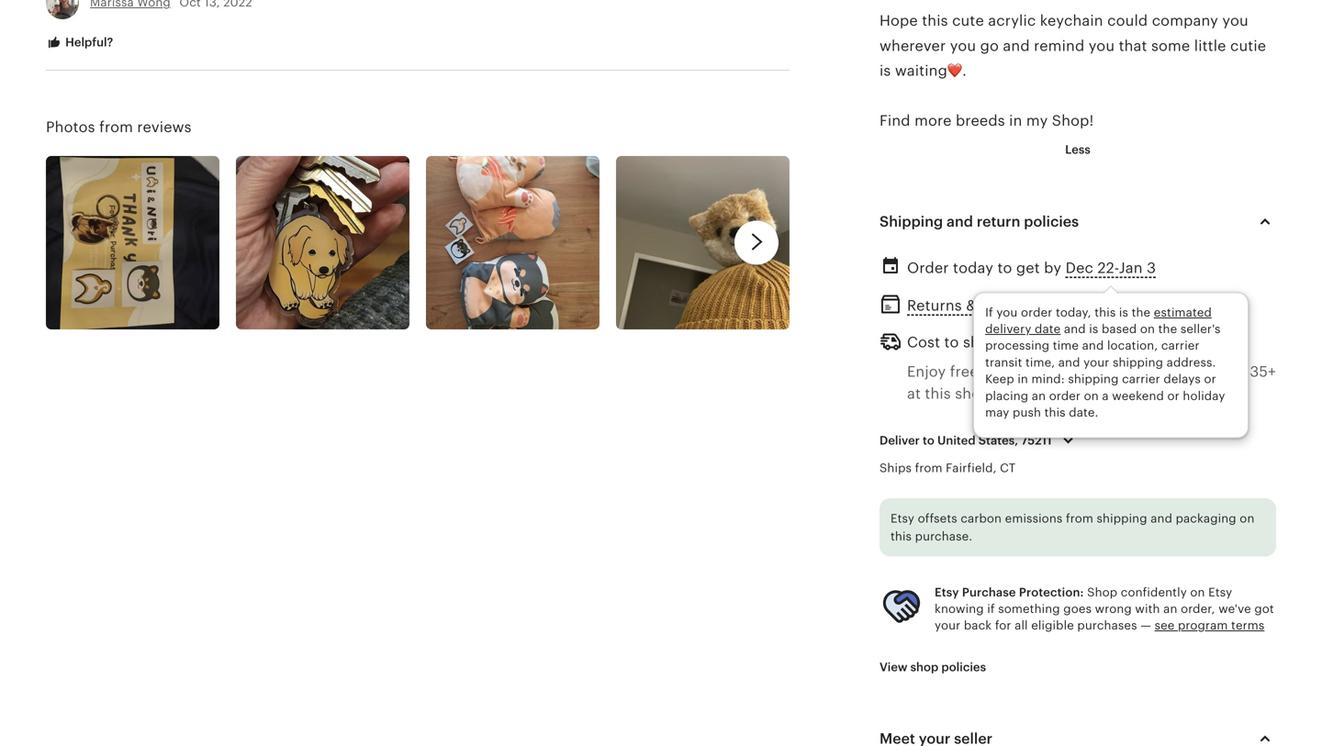 Task type: vqa. For each thing, say whether or not it's contained in the screenshot.
the topmost the Registry
no



Task type: describe. For each thing, give the bounding box(es) containing it.
from for reviews
[[99, 119, 133, 135]]

0 vertical spatial the
[[1132, 306, 1151, 319]]

on left a
[[1084, 389, 1099, 403]]

your for back
[[935, 619, 961, 633]]

the for and
[[1159, 322, 1178, 336]]

that
[[1119, 38, 1148, 54]]

date.
[[1069, 406, 1099, 420]]

location,
[[1108, 339, 1158, 353]]

view shop policies button
[[866, 651, 1000, 684]]

on up "location,"
[[1141, 322, 1155, 336]]

little
[[1195, 38, 1227, 54]]

some
[[1152, 38, 1191, 54]]

1 vertical spatial or
[[1168, 389, 1180, 403]]

and inside hope this cute acrylic keychain could company you wherever you go and remind you that some little cutie is waiting❤️.
[[1003, 38, 1030, 54]]

deliver
[[880, 434, 920, 448]]

hope
[[880, 13, 918, 29]]

processing
[[986, 339, 1050, 353]]

return
[[977, 213, 1021, 230]]

more
[[915, 112, 952, 129]]

to inside enjoy free shipping to the us when you spend $35+ at this shop.
[[1049, 364, 1064, 380]]

my
[[1027, 112, 1048, 129]]

fairfield,
[[946, 461, 997, 475]]

transit
[[986, 356, 1023, 370]]

this inside etsy offsets carbon emissions from shipping and packaging on this purchase.
[[891, 530, 912, 544]]

order
[[907, 260, 949, 276]]

less button
[[1052, 133, 1105, 167]]

weekend
[[1113, 389, 1165, 403]]

offsets
[[918, 512, 958, 526]]

etsy inside shop confidently on etsy knowing if something goes wrong with an order, we've got your back for all eligible purchases —
[[1209, 586, 1233, 600]]

purchase.
[[915, 530, 973, 544]]

helpful?
[[62, 35, 113, 49]]

see
[[1155, 619, 1175, 633]]

and down today,
[[1064, 322, 1086, 336]]

to right cost
[[945, 335, 959, 351]]

this inside hope this cute acrylic keychain could company you wherever you go and remind you that some little cutie is waiting❤️.
[[922, 13, 948, 29]]

enjoy
[[907, 364, 946, 380]]

22-
[[1098, 260, 1119, 276]]

protection:
[[1019, 586, 1084, 600]]

and down estimated delivery date link
[[1082, 339, 1104, 353]]

if
[[988, 602, 995, 616]]

an inside shop confidently on etsy knowing if something goes wrong with an order, we've got your back for all eligible purchases —
[[1164, 602, 1178, 616]]

carbon
[[961, 512, 1002, 526]]

cost
[[907, 335, 941, 351]]

you up cutie
[[1223, 13, 1249, 29]]

for
[[995, 619, 1012, 633]]

estimated
[[1154, 306, 1212, 319]]

is inside and is based on the seller's processing time and location, carrier transit time, and your shipping address. keep in mind: shipping carrier delays or placing an order on a weekend or holiday may push this date.
[[1090, 322, 1099, 336]]

75211
[[1021, 434, 1052, 448]]

returns & exchanges accepted within 30 days
[[907, 298, 1238, 314]]

ship:
[[963, 335, 998, 351]]

acrylic
[[989, 13, 1036, 29]]

estimated delivery date link
[[986, 306, 1212, 336]]

dec 22-jan 3 button
[[1066, 255, 1156, 282]]

you inside tooltip
[[997, 306, 1018, 319]]

wherever
[[880, 38, 946, 54]]

the for spend
[[1068, 364, 1091, 380]]

ships from fairfield, ct
[[880, 461, 1016, 475]]

seller's
[[1181, 322, 1221, 336]]

policies inside dropdown button
[[1024, 213, 1079, 230]]

holiday
[[1183, 389, 1226, 403]]

tooltip containing if you order today, this is the
[[974, 288, 1249, 439]]

shipping
[[880, 213, 943, 230]]

something
[[999, 602, 1061, 616]]

get
[[1017, 260, 1040, 276]]

confidently
[[1121, 586, 1187, 600]]

remind
[[1034, 38, 1085, 54]]

mind:
[[1032, 373, 1065, 386]]

deliver to united states, 75211 button
[[866, 421, 1093, 460]]

by
[[1044, 260, 1062, 276]]

is inside hope this cute acrylic keychain could company you wherever you go and remind you that some little cutie is waiting❤️.
[[880, 63, 891, 79]]

knowing
[[935, 602, 984, 616]]

at
[[907, 386, 921, 402]]

see program terms
[[1155, 619, 1265, 633]]

order,
[[1181, 602, 1216, 616]]

packaging
[[1176, 512, 1237, 526]]

address.
[[1167, 356, 1217, 370]]

ships
[[880, 461, 912, 475]]

on inside shop confidently on etsy knowing if something goes wrong with an order, we've got your back for all eligible purchases —
[[1191, 586, 1206, 600]]

find
[[880, 112, 911, 129]]

keychain
[[1040, 13, 1104, 29]]

today,
[[1056, 306, 1092, 319]]

0 vertical spatial in
[[1010, 112, 1023, 129]]



Task type: locate. For each thing, give the bounding box(es) containing it.
terms
[[1232, 619, 1265, 633]]

the left us
[[1068, 364, 1091, 380]]

today
[[953, 260, 994, 276]]

waiting❤️.
[[895, 63, 967, 79]]

1 vertical spatial in
[[1018, 373, 1029, 386]]

less
[[1066, 143, 1091, 157]]

based
[[1102, 322, 1137, 336]]

shipping up placing
[[983, 364, 1045, 380]]

in
[[1010, 112, 1023, 129], [1018, 373, 1029, 386]]

spend
[[1193, 364, 1237, 380]]

shipping up a
[[1069, 373, 1119, 386]]

and
[[1003, 38, 1030, 54], [947, 213, 974, 230], [1064, 322, 1086, 336], [1082, 339, 1104, 353], [1059, 356, 1081, 370], [1151, 512, 1173, 526]]

free
[[950, 364, 979, 380]]

purchases
[[1078, 619, 1138, 633]]

order up date
[[1021, 306, 1053, 319]]

0 horizontal spatial or
[[1168, 389, 1180, 403]]

1 vertical spatial from
[[915, 461, 943, 475]]

2 vertical spatial is
[[1090, 322, 1099, 336]]

3.97
[[1012, 335, 1042, 351]]

0 vertical spatial an
[[1032, 389, 1046, 403]]

breeds
[[956, 112, 1006, 129]]

etsy up the knowing
[[935, 586, 959, 600]]

and inside dropdown button
[[947, 213, 974, 230]]

1 horizontal spatial or
[[1205, 373, 1217, 386]]

and is based on the seller's processing time and location, carrier transit time, and your shipping address. keep in mind: shipping carrier delays or placing an order on a weekend or holiday may push this date.
[[986, 322, 1226, 420]]

1 horizontal spatial an
[[1164, 602, 1178, 616]]

an up see
[[1164, 602, 1178, 616]]

to left get
[[998, 260, 1013, 276]]

this
[[922, 13, 948, 29], [1095, 306, 1116, 319], [925, 386, 951, 402], [1045, 406, 1066, 420], [891, 530, 912, 544]]

in inside and is based on the seller's processing time and location, carrier transit time, and your shipping address. keep in mind: shipping carrier delays or placing an order on a weekend or holiday may push this date.
[[1018, 373, 1029, 386]]

and inside etsy offsets carbon emissions from shipping and packaging on this purchase.
[[1151, 512, 1173, 526]]

you down cute
[[950, 38, 977, 54]]

in right keep
[[1018, 373, 1029, 386]]

carrier up weekend
[[1122, 373, 1161, 386]]

on right the packaging
[[1240, 512, 1255, 526]]

all
[[1015, 619, 1028, 633]]

wrong
[[1095, 602, 1132, 616]]

0 horizontal spatial carrier
[[1122, 373, 1161, 386]]

you up delivery
[[997, 306, 1018, 319]]

1 horizontal spatial policies
[[1024, 213, 1079, 230]]

is down wherever
[[880, 63, 891, 79]]

3
[[1147, 260, 1156, 276]]

you inside enjoy free shipping to the us when you spend $35+ at this shop.
[[1162, 364, 1189, 380]]

2 vertical spatial from
[[1066, 512, 1094, 526]]

from right ships
[[915, 461, 943, 475]]

see program terms link
[[1155, 619, 1265, 633]]

you left that
[[1089, 38, 1115, 54]]

dec
[[1066, 260, 1094, 276]]

cutie
[[1231, 38, 1267, 54]]

&
[[966, 298, 977, 314]]

policies
[[1024, 213, 1079, 230], [942, 661, 986, 674]]

an down mind:
[[1032, 389, 1046, 403]]

purchase
[[962, 586, 1016, 600]]

estimated delivery date
[[986, 306, 1212, 336]]

0 horizontal spatial an
[[1032, 389, 1046, 403]]

or
[[1205, 373, 1217, 386], [1168, 389, 1180, 403]]

1 vertical spatial is
[[1120, 306, 1129, 319]]

policies inside button
[[942, 661, 986, 674]]

us
[[1095, 364, 1115, 380]]

1 vertical spatial the
[[1159, 322, 1178, 336]]

and down time
[[1059, 356, 1081, 370]]

your inside and is based on the seller's processing time and location, carrier transit time, and your shipping address. keep in mind: shipping carrier delays or placing an order on a weekend or holiday may push this date.
[[1084, 356, 1110, 370]]

shipping inside enjoy free shipping to the us when you spend $35+ at this shop.
[[983, 364, 1045, 380]]

the up based
[[1132, 306, 1151, 319]]

is up based
[[1120, 306, 1129, 319]]

and left return
[[947, 213, 974, 230]]

0 vertical spatial carrier
[[1162, 339, 1200, 353]]

the inside enjoy free shipping to the us when you spend $35+ at this shop.
[[1068, 364, 1091, 380]]

from right photos
[[99, 119, 133, 135]]

is
[[880, 63, 891, 79], [1120, 306, 1129, 319], [1090, 322, 1099, 336]]

0 vertical spatial is
[[880, 63, 891, 79]]

0 horizontal spatial policies
[[942, 661, 986, 674]]

with
[[1136, 602, 1161, 616]]

1 horizontal spatial etsy
[[935, 586, 959, 600]]

states,
[[979, 434, 1019, 448]]

$
[[1002, 335, 1012, 351]]

returns & exchanges accepted button
[[907, 293, 1130, 319]]

this left purchase.
[[891, 530, 912, 544]]

etsy for etsy offsets carbon emissions from shipping and packaging on this purchase.
[[891, 512, 915, 526]]

push
[[1013, 406, 1042, 420]]

0 horizontal spatial from
[[99, 119, 133, 135]]

delays
[[1164, 373, 1201, 386]]

0 vertical spatial or
[[1205, 373, 1217, 386]]

and left the packaging
[[1151, 512, 1173, 526]]

1 horizontal spatial from
[[915, 461, 943, 475]]

this right "push"
[[1045, 406, 1066, 420]]

0 horizontal spatial is
[[880, 63, 891, 79]]

1 horizontal spatial is
[[1090, 322, 1099, 336]]

on up the order,
[[1191, 586, 1206, 600]]

we've
[[1219, 602, 1252, 616]]

the down "estimated"
[[1159, 322, 1178, 336]]

shop confidently on etsy knowing if something goes wrong with an order, we've got your back for all eligible purchases —
[[935, 586, 1275, 633]]

2 horizontal spatial from
[[1066, 512, 1094, 526]]

to left united on the bottom right of page
[[923, 434, 935, 448]]

0 horizontal spatial the
[[1068, 364, 1091, 380]]

shipping inside etsy offsets carbon emissions from shipping and packaging on this purchase.
[[1097, 512, 1148, 526]]

order inside and is based on the seller's processing time and location, carrier transit time, and your shipping address. keep in mind: shipping carrier delays or placing an order on a weekend or holiday may push this date.
[[1050, 389, 1081, 403]]

you right when
[[1162, 364, 1189, 380]]

1 horizontal spatial carrier
[[1162, 339, 1200, 353]]

eligible
[[1032, 619, 1074, 633]]

0 vertical spatial your
[[1084, 356, 1110, 370]]

0 horizontal spatial your
[[935, 619, 961, 633]]

an
[[1032, 389, 1046, 403], [1164, 602, 1178, 616]]

0 vertical spatial policies
[[1024, 213, 1079, 230]]

etsy inside etsy offsets carbon emissions from shipping and packaging on this purchase.
[[891, 512, 915, 526]]

your inside shop confidently on etsy knowing if something goes wrong with an order, we've got your back for all eligible purchases —
[[935, 619, 961, 633]]

from
[[99, 119, 133, 135], [915, 461, 943, 475], [1066, 512, 1094, 526]]

shipping up "shop"
[[1097, 512, 1148, 526]]

to down time
[[1049, 364, 1064, 380]]

days
[[1205, 298, 1238, 314]]

shop!
[[1052, 112, 1094, 129]]

order down mind:
[[1050, 389, 1081, 403]]

1 vertical spatial order
[[1050, 389, 1081, 403]]

this inside enjoy free shipping to the us when you spend $35+ at this shop.
[[925, 386, 951, 402]]

cost to ship: $ 3.97
[[907, 335, 1042, 351]]

photos
[[46, 119, 95, 135]]

united
[[938, 434, 976, 448]]

order today to get by
[[907, 260, 1066, 276]]

shipping and return policies
[[880, 213, 1079, 230]]

hope this cute acrylic keychain could company you wherever you go and remind you that some little cutie is waiting❤️.
[[880, 13, 1267, 79]]

could
[[1108, 13, 1148, 29]]

your up a
[[1084, 356, 1110, 370]]

company
[[1152, 13, 1219, 29]]

0 horizontal spatial etsy
[[891, 512, 915, 526]]

find more breeds in my shop!
[[880, 112, 1094, 129]]

within
[[1134, 298, 1177, 314]]

from right emissions on the bottom right
[[1066, 512, 1094, 526]]

delivery
[[986, 322, 1032, 336]]

may
[[986, 406, 1010, 420]]

your down the knowing
[[935, 619, 961, 633]]

or down delays
[[1168, 389, 1180, 403]]

keep
[[986, 373, 1015, 386]]

0 vertical spatial order
[[1021, 306, 1053, 319]]

1 horizontal spatial your
[[1084, 356, 1110, 370]]

etsy for etsy purchase protection:
[[935, 586, 959, 600]]

etsy offsets carbon emissions from shipping and packaging on this purchase.
[[891, 512, 1255, 544]]

shipping down "location,"
[[1113, 356, 1164, 370]]

from inside etsy offsets carbon emissions from shipping and packaging on this purchase.
[[1066, 512, 1094, 526]]

your for shipping
[[1084, 356, 1110, 370]]

etsy purchase protection:
[[935, 586, 1084, 600]]

view shop policies
[[880, 661, 986, 674]]

when
[[1119, 364, 1158, 380]]

30
[[1181, 298, 1201, 314]]

goes
[[1064, 602, 1092, 616]]

accepted
[[1062, 298, 1130, 314]]

deliver to united states, 75211
[[880, 434, 1052, 448]]

dec 22-jan 3
[[1066, 260, 1156, 276]]

1 vertical spatial your
[[935, 619, 961, 633]]

carrier up address.
[[1162, 339, 1200, 353]]

1 vertical spatial an
[[1164, 602, 1178, 616]]

carrier
[[1162, 339, 1200, 353], [1122, 373, 1161, 386]]

if you order today, this is the
[[986, 306, 1154, 319]]

or up holiday on the bottom of the page
[[1205, 373, 1217, 386]]

1 vertical spatial policies
[[942, 661, 986, 674]]

policies up by
[[1024, 213, 1079, 230]]

enjoy free shipping to the us when you spend $35+ at this shop.
[[907, 364, 1276, 402]]

jan
[[1119, 260, 1143, 276]]

tooltip
[[974, 288, 1249, 439]]

etsy
[[891, 512, 915, 526], [935, 586, 959, 600], [1209, 586, 1233, 600]]

helpful? button
[[32, 26, 127, 60]]

from for fairfield,
[[915, 461, 943, 475]]

go
[[981, 38, 999, 54]]

the inside and is based on the seller's processing time and location, carrier transit time, and your shipping address. keep in mind: shipping carrier delays or placing an order on a weekend or holiday may push this date.
[[1159, 322, 1178, 336]]

shop
[[1088, 586, 1118, 600]]

an inside and is based on the seller's processing time and location, carrier transit time, and your shipping address. keep in mind: shipping carrier delays or placing an order on a weekend or holiday may push this date.
[[1032, 389, 1046, 403]]

time,
[[1026, 356, 1055, 370]]

back
[[964, 619, 992, 633]]

program
[[1178, 619, 1228, 633]]

date
[[1035, 322, 1061, 336]]

policies right shop
[[942, 661, 986, 674]]

etsy left offsets
[[891, 512, 915, 526]]

2 horizontal spatial etsy
[[1209, 586, 1233, 600]]

on inside etsy offsets carbon emissions from shipping and packaging on this purchase.
[[1240, 512, 1255, 526]]

to inside dropdown button
[[923, 434, 935, 448]]

shop
[[911, 661, 939, 674]]

this inside and is based on the seller's processing time and location, carrier transit time, and your shipping address. keep in mind: shipping carrier delays or placing an order on a weekend or holiday may push this date.
[[1045, 406, 1066, 420]]

this up based
[[1095, 306, 1116, 319]]

got
[[1255, 602, 1275, 616]]

1 horizontal spatial the
[[1132, 306, 1151, 319]]

1 vertical spatial carrier
[[1122, 373, 1161, 386]]

0 vertical spatial from
[[99, 119, 133, 135]]

2 vertical spatial the
[[1068, 364, 1091, 380]]

etsy up 'we've'
[[1209, 586, 1233, 600]]

$35+
[[1241, 364, 1276, 380]]

2 horizontal spatial is
[[1120, 306, 1129, 319]]

is down accepted
[[1090, 322, 1099, 336]]

this right at
[[925, 386, 951, 402]]

cute
[[953, 13, 984, 29]]

reviews
[[137, 119, 192, 135]]

in left my at right top
[[1010, 112, 1023, 129]]

and down acrylic
[[1003, 38, 1030, 54]]

this left cute
[[922, 13, 948, 29]]

ct
[[1000, 461, 1016, 475]]

2 horizontal spatial the
[[1159, 322, 1178, 336]]



